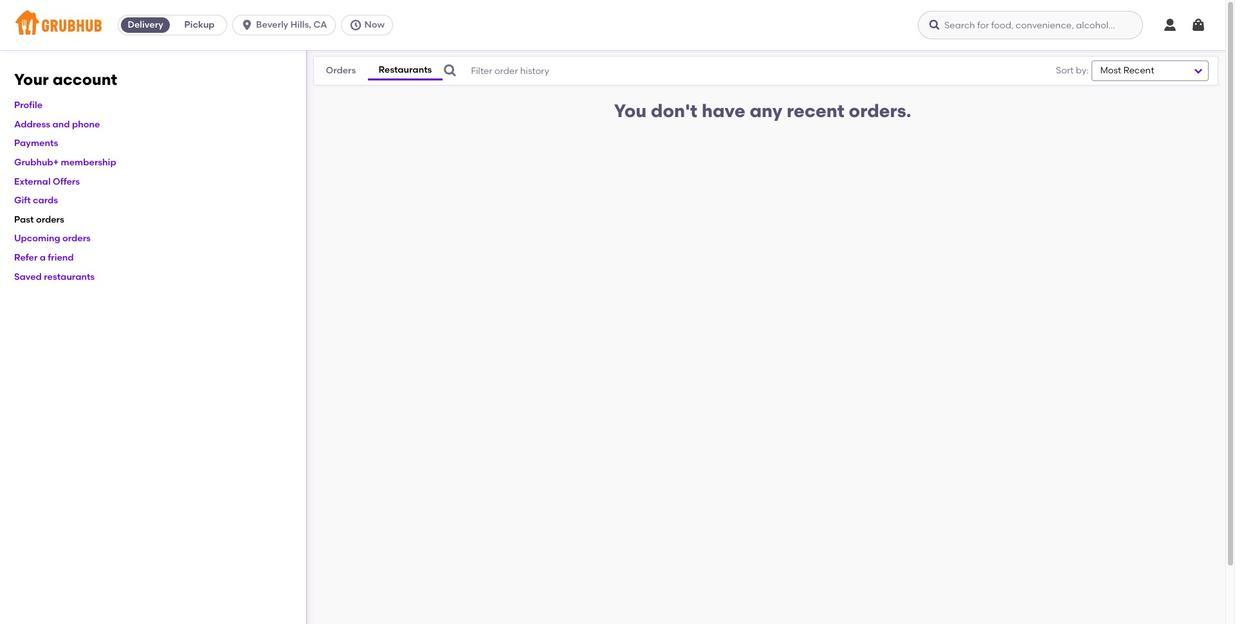 Task type: locate. For each thing, give the bounding box(es) containing it.
main navigation navigation
[[0, 0, 1226, 50]]

orders for past orders
[[36, 214, 64, 225]]

1 svg image from the left
[[349, 19, 362, 32]]

0 horizontal spatial svg image
[[349, 19, 362, 32]]

phone
[[72, 119, 100, 130]]

svg image inside now "button"
[[349, 19, 362, 32]]

grubhub+ membership link
[[14, 157, 116, 168]]

external offers
[[14, 176, 80, 187]]

by:
[[1076, 65, 1089, 76]]

orders for upcoming orders
[[62, 233, 91, 244]]

1 vertical spatial orders
[[62, 233, 91, 244]]

restaurants
[[379, 64, 432, 75]]

saved
[[14, 271, 42, 282]]

external offers link
[[14, 176, 80, 187]]

beverly hills, ca button
[[232, 15, 341, 35]]

now
[[365, 19, 385, 30]]

address and phone link
[[14, 119, 100, 130]]

orders
[[36, 214, 64, 225], [62, 233, 91, 244]]

don't
[[651, 100, 698, 122]]

now button
[[341, 15, 398, 35]]

svg image
[[349, 19, 362, 32], [929, 19, 941, 32]]

Search for food, convenience, alcohol... search field
[[918, 11, 1144, 39]]

beverly
[[256, 19, 288, 30]]

0 vertical spatial orders
[[36, 214, 64, 225]]

profile
[[14, 100, 43, 111]]

svg image
[[1163, 17, 1178, 33], [1191, 17, 1207, 33], [241, 19, 254, 32], [443, 63, 458, 79]]

past
[[14, 214, 34, 225]]

any
[[750, 100, 783, 122]]

delivery button
[[118, 15, 173, 35]]

sort by:
[[1056, 65, 1089, 76]]

hills,
[[291, 19, 311, 30]]

ca
[[314, 19, 327, 30]]

your
[[14, 70, 49, 89]]

1 horizontal spatial svg image
[[929, 19, 941, 32]]

payments link
[[14, 138, 58, 149]]

svg image inside 'beverly hills, ca' button
[[241, 19, 254, 32]]

past orders link
[[14, 214, 64, 225]]

account
[[53, 70, 117, 89]]

cards
[[33, 195, 58, 206]]

pickup button
[[173, 15, 227, 35]]

orders up friend
[[62, 233, 91, 244]]

orders up upcoming orders
[[36, 214, 64, 225]]

external
[[14, 176, 51, 187]]

friend
[[48, 252, 74, 263]]

restaurants button
[[368, 61, 443, 81]]

pickup
[[184, 19, 215, 30]]

restaurants
[[44, 271, 95, 282]]



Task type: describe. For each thing, give the bounding box(es) containing it.
and
[[52, 119, 70, 130]]

have
[[702, 100, 746, 122]]

orders button
[[314, 62, 368, 80]]

grubhub+ membership
[[14, 157, 116, 168]]

upcoming
[[14, 233, 60, 244]]

saved restaurants
[[14, 271, 95, 282]]

profile link
[[14, 100, 43, 111]]

gift cards link
[[14, 195, 58, 206]]

past orders
[[14, 214, 64, 225]]

you don't have any recent orders.
[[614, 100, 912, 122]]

address
[[14, 119, 50, 130]]

a
[[40, 252, 46, 263]]

sort
[[1056, 65, 1074, 76]]

refer a friend link
[[14, 252, 74, 263]]

upcoming orders
[[14, 233, 91, 244]]

upcoming orders link
[[14, 233, 91, 244]]

2 svg image from the left
[[929, 19, 941, 32]]

gift cards
[[14, 195, 58, 206]]

address and phone
[[14, 119, 100, 130]]

grubhub+
[[14, 157, 59, 168]]

payments
[[14, 138, 58, 149]]

orders.
[[849, 100, 912, 122]]

membership
[[61, 157, 116, 168]]

you
[[614, 100, 647, 122]]

refer a friend
[[14, 252, 74, 263]]

saved restaurants link
[[14, 271, 95, 282]]

Filter order history search field
[[443, 57, 1025, 85]]

beverly hills, ca
[[256, 19, 327, 30]]

delivery
[[128, 19, 163, 30]]

recent
[[787, 100, 845, 122]]

gift
[[14, 195, 31, 206]]

orders
[[326, 65, 356, 76]]

offers
[[53, 176, 80, 187]]

your account
[[14, 70, 117, 89]]

refer
[[14, 252, 38, 263]]



Task type: vqa. For each thing, say whether or not it's contained in the screenshot.
YOU DON'T HAVE ANY RECENT ORDERS.
yes



